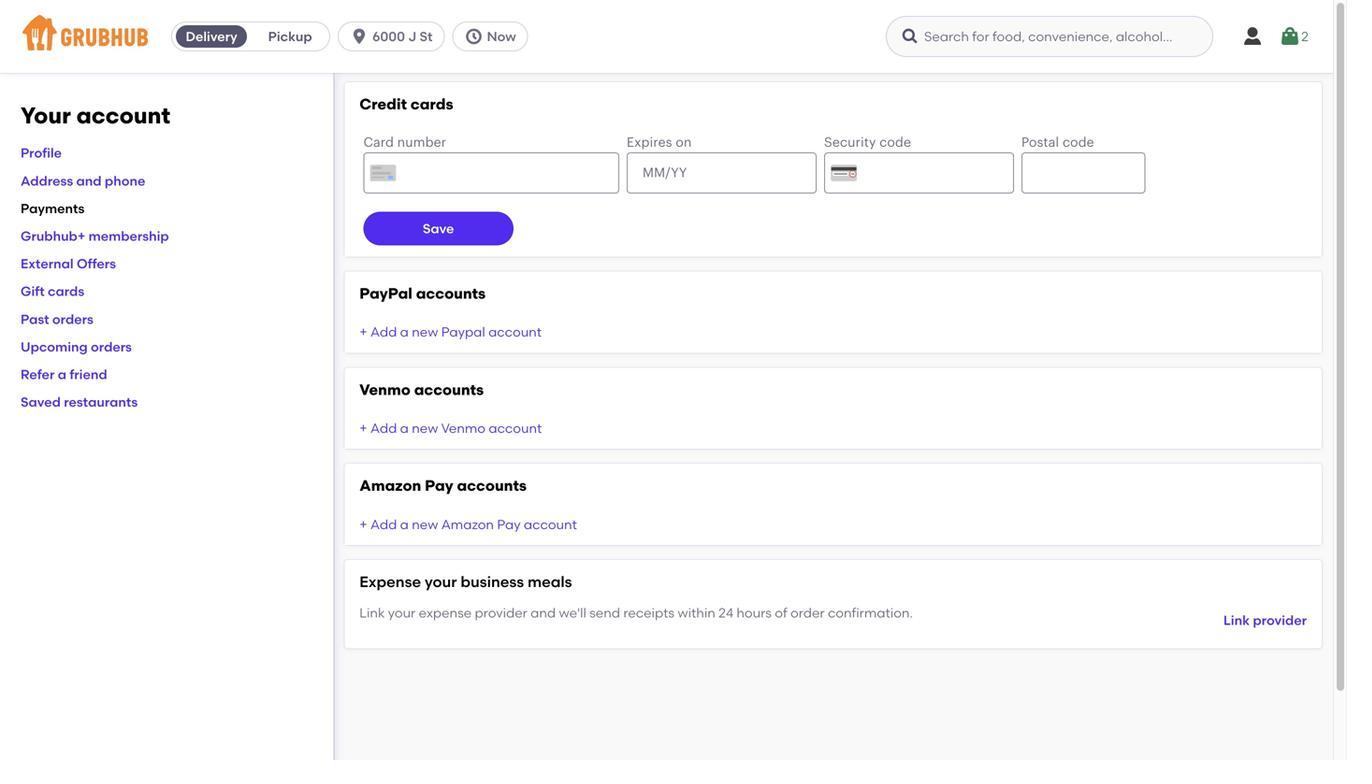 Task type: vqa. For each thing, say whether or not it's contained in the screenshot.
lose at the top right
no



Task type: describe. For each thing, give the bounding box(es) containing it.
svg image for 6000 j st
[[350, 27, 369, 46]]

and inside link your expense provider and we'll send receipts within 24 hours of order confirmation. link provider
[[531, 606, 556, 621]]

upcoming
[[21, 339, 88, 355]]

1 horizontal spatial amazon
[[441, 517, 494, 533]]

pickup button
[[251, 22, 329, 51]]

saved restaurants
[[21, 394, 138, 410]]

save
[[423, 221, 454, 237]]

saved restaurants link
[[21, 394, 138, 410]]

address and phone link
[[21, 173, 145, 189]]

your
[[21, 102, 71, 129]]

we'll
[[559, 606, 587, 621]]

1 vertical spatial venmo
[[441, 421, 486, 436]]

2 vertical spatial accounts
[[457, 477, 527, 495]]

phone
[[105, 173, 145, 189]]

external
[[21, 256, 74, 272]]

orders for upcoming orders
[[91, 339, 132, 355]]

grubhub+ membership link
[[21, 228, 169, 244]]

your account
[[21, 102, 170, 129]]

add for amazon pay accounts
[[371, 517, 397, 533]]

0 horizontal spatial venmo
[[360, 381, 411, 399]]

link your expense provider and we'll send receipts within 24 hours of order confirmation. link provider
[[360, 606, 1307, 629]]

paypal
[[441, 324, 485, 340]]

grubhub+ membership
[[21, 228, 169, 244]]

0 horizontal spatial provider
[[475, 606, 528, 621]]

expense your business meals
[[360, 573, 572, 591]]

address
[[21, 173, 73, 189]]

account up 'meals'
[[524, 517, 577, 533]]

saved
[[21, 394, 61, 410]]

of
[[775, 606, 788, 621]]

new for amazon
[[412, 517, 438, 533]]

new for venmo
[[412, 421, 438, 436]]

past orders
[[21, 311, 93, 327]]

paypal
[[360, 285, 413, 303]]

1 horizontal spatial link
[[1224, 613, 1250, 629]]

6000 j st
[[373, 29, 433, 44]]

gift
[[21, 284, 45, 300]]

svg image
[[901, 27, 920, 46]]

+ for amazon pay accounts
[[360, 517, 367, 533]]

confirmation.
[[828, 606, 913, 621]]

gift cards
[[21, 284, 84, 300]]

credit
[[360, 95, 407, 113]]

accounts for paypal accounts
[[416, 285, 486, 303]]

delivery button
[[172, 22, 251, 51]]

your for link
[[388, 606, 416, 621]]

+ add a new amazon pay account link
[[360, 517, 577, 533]]

your for expense
[[425, 573, 457, 591]]

Search for food, convenience, alcohol... search field
[[886, 16, 1214, 57]]

gift cards link
[[21, 284, 84, 300]]

expense
[[360, 573, 421, 591]]

+ for paypal accounts
[[360, 324, 367, 340]]

+ add a new venmo account
[[360, 421, 542, 436]]

save link
[[360, 133, 1307, 246]]



Task type: locate. For each thing, give the bounding box(es) containing it.
orders up friend
[[91, 339, 132, 355]]

+ add a new venmo account link
[[360, 421, 542, 436]]

0 vertical spatial orders
[[52, 311, 93, 327]]

provider
[[475, 606, 528, 621], [1253, 613, 1307, 629]]

2 + from the top
[[360, 421, 367, 436]]

2 button
[[1279, 20, 1309, 53]]

svg image inside 6000 j st button
[[350, 27, 369, 46]]

1 horizontal spatial cards
[[411, 95, 453, 113]]

and
[[76, 173, 102, 189], [531, 606, 556, 621]]

past orders link
[[21, 311, 93, 327]]

account right paypal
[[489, 324, 542, 340]]

svg image
[[1242, 25, 1264, 48], [1279, 25, 1302, 48], [350, 27, 369, 46], [465, 27, 483, 46]]

1 vertical spatial and
[[531, 606, 556, 621]]

offers
[[77, 256, 116, 272]]

account up amazon pay accounts
[[489, 421, 542, 436]]

grubhub+
[[21, 228, 85, 244]]

3 add from the top
[[371, 517, 397, 533]]

accounts for venmo accounts
[[414, 381, 484, 399]]

amazon down '+ add a new venmo account' link
[[360, 477, 421, 495]]

+ add a new paypal account
[[360, 324, 542, 340]]

24
[[719, 606, 734, 621]]

amazon pay accounts
[[360, 477, 527, 495]]

0 horizontal spatial cards
[[48, 284, 84, 300]]

friend
[[70, 367, 107, 383]]

1 vertical spatial your
[[388, 606, 416, 621]]

0 vertical spatial cards
[[411, 95, 453, 113]]

link provider button
[[1224, 604, 1307, 638]]

profile link
[[21, 145, 62, 161]]

+ up expense
[[360, 517, 367, 533]]

address and phone
[[21, 173, 145, 189]]

0 vertical spatial add
[[371, 324, 397, 340]]

delivery
[[186, 29, 237, 44]]

cards for gift cards
[[48, 284, 84, 300]]

account up "phone"
[[76, 102, 170, 129]]

upcoming orders link
[[21, 339, 132, 355]]

past
[[21, 311, 49, 327]]

+ for venmo accounts
[[360, 421, 367, 436]]

accounts
[[416, 285, 486, 303], [414, 381, 484, 399], [457, 477, 527, 495]]

external offers link
[[21, 256, 116, 272]]

2 add from the top
[[371, 421, 397, 436]]

2 vertical spatial +
[[360, 517, 367, 533]]

1 vertical spatial pay
[[497, 517, 521, 533]]

now
[[487, 29, 516, 44]]

1 horizontal spatial your
[[425, 573, 457, 591]]

a down paypal accounts
[[400, 324, 409, 340]]

+ add a new amazon pay account
[[360, 517, 577, 533]]

1 horizontal spatial pay
[[497, 517, 521, 533]]

venmo down venmo accounts
[[441, 421, 486, 436]]

new down amazon pay accounts
[[412, 517, 438, 533]]

send
[[590, 606, 620, 621]]

a right refer
[[58, 367, 66, 383]]

add
[[371, 324, 397, 340], [371, 421, 397, 436], [371, 517, 397, 533]]

2 new from the top
[[412, 421, 438, 436]]

add down venmo accounts
[[371, 421, 397, 436]]

0 vertical spatial accounts
[[416, 285, 486, 303]]

new left paypal
[[412, 324, 438, 340]]

orders for past orders
[[52, 311, 93, 327]]

6000 j st button
[[338, 22, 452, 51]]

j
[[408, 29, 417, 44]]

now button
[[452, 22, 536, 51]]

+ down venmo accounts
[[360, 421, 367, 436]]

pay
[[425, 477, 454, 495], [497, 517, 521, 533]]

a down venmo accounts
[[400, 421, 409, 436]]

2 vertical spatial new
[[412, 517, 438, 533]]

3 new from the top
[[412, 517, 438, 533]]

expense
[[419, 606, 472, 621]]

+ add a new paypal account link
[[360, 324, 542, 340]]

0 horizontal spatial amazon
[[360, 477, 421, 495]]

3 + from the top
[[360, 517, 367, 533]]

external offers
[[21, 256, 116, 272]]

0 vertical spatial your
[[425, 573, 457, 591]]

your up expense
[[425, 573, 457, 591]]

pay up business
[[497, 517, 521, 533]]

link
[[360, 606, 385, 621], [1224, 613, 1250, 629]]

and left "phone"
[[76, 173, 102, 189]]

amazon
[[360, 477, 421, 495], [441, 517, 494, 533]]

+
[[360, 324, 367, 340], [360, 421, 367, 436], [360, 517, 367, 533]]

st
[[420, 29, 433, 44]]

0 horizontal spatial and
[[76, 173, 102, 189]]

0 vertical spatial venmo
[[360, 381, 411, 399]]

account
[[76, 102, 170, 129], [489, 324, 542, 340], [489, 421, 542, 436], [524, 517, 577, 533]]

new
[[412, 324, 438, 340], [412, 421, 438, 436], [412, 517, 438, 533]]

receipts
[[624, 606, 675, 621]]

1 vertical spatial amazon
[[441, 517, 494, 533]]

cards for credit cards
[[411, 95, 453, 113]]

paypal accounts
[[360, 285, 486, 303]]

amazon down amazon pay accounts
[[441, 517, 494, 533]]

1 vertical spatial new
[[412, 421, 438, 436]]

upcoming orders
[[21, 339, 132, 355]]

restaurants
[[64, 394, 138, 410]]

credit cards
[[360, 95, 453, 113]]

cards right credit
[[411, 95, 453, 113]]

add down paypal
[[371, 324, 397, 340]]

svg image inside now button
[[465, 27, 483, 46]]

your
[[425, 573, 457, 591], [388, 606, 416, 621]]

1 horizontal spatial and
[[531, 606, 556, 621]]

1 vertical spatial accounts
[[414, 381, 484, 399]]

1 vertical spatial cards
[[48, 284, 84, 300]]

1 horizontal spatial venmo
[[441, 421, 486, 436]]

accounts up '+ add a new venmo account' link
[[414, 381, 484, 399]]

svg image for 2
[[1279, 25, 1302, 48]]

main navigation navigation
[[0, 0, 1333, 73]]

0 horizontal spatial your
[[388, 606, 416, 621]]

a for amazon
[[400, 517, 409, 533]]

6000
[[373, 29, 405, 44]]

a for paypal
[[400, 324, 409, 340]]

0 horizontal spatial link
[[360, 606, 385, 621]]

payments
[[21, 201, 84, 217]]

orders up upcoming orders
[[52, 311, 93, 327]]

pay up + add a new amazon pay account link on the bottom left of the page
[[425, 477, 454, 495]]

and left we'll
[[531, 606, 556, 621]]

venmo
[[360, 381, 411, 399], [441, 421, 486, 436]]

1 vertical spatial +
[[360, 421, 367, 436]]

venmo up '+ add a new venmo account' link
[[360, 381, 411, 399]]

venmo accounts
[[360, 381, 484, 399]]

add for venmo accounts
[[371, 421, 397, 436]]

0 vertical spatial new
[[412, 324, 438, 340]]

your down expense
[[388, 606, 416, 621]]

business
[[461, 573, 524, 591]]

2 vertical spatial add
[[371, 517, 397, 533]]

1 vertical spatial add
[[371, 421, 397, 436]]

+ down paypal
[[360, 324, 367, 340]]

svg image for now
[[465, 27, 483, 46]]

orders
[[52, 311, 93, 327], [91, 339, 132, 355]]

refer a friend link
[[21, 367, 107, 383]]

new for paypal
[[412, 324, 438, 340]]

within
[[678, 606, 716, 621]]

payments link
[[21, 201, 84, 217]]

accounts up + add a new paypal account 'link'
[[416, 285, 486, 303]]

add for paypal accounts
[[371, 324, 397, 340]]

accounts up + add a new amazon pay account
[[457, 477, 527, 495]]

your inside link your expense provider and we'll send receipts within 24 hours of order confirmation. link provider
[[388, 606, 416, 621]]

1 horizontal spatial provider
[[1253, 613, 1307, 629]]

0 vertical spatial pay
[[425, 477, 454, 495]]

refer a friend
[[21, 367, 107, 383]]

refer
[[21, 367, 55, 383]]

svg image inside 2 button
[[1279, 25, 1302, 48]]

save button
[[363, 212, 514, 246]]

cards
[[411, 95, 453, 113], [48, 284, 84, 300]]

1 add from the top
[[371, 324, 397, 340]]

0 vertical spatial amazon
[[360, 477, 421, 495]]

profile
[[21, 145, 62, 161]]

a down amazon pay accounts
[[400, 517, 409, 533]]

new down venmo accounts
[[412, 421, 438, 436]]

1 vertical spatial orders
[[91, 339, 132, 355]]

order
[[791, 606, 825, 621]]

0 vertical spatial +
[[360, 324, 367, 340]]

1 new from the top
[[412, 324, 438, 340]]

meals
[[528, 573, 572, 591]]

cards down external offers
[[48, 284, 84, 300]]

a
[[400, 324, 409, 340], [58, 367, 66, 383], [400, 421, 409, 436], [400, 517, 409, 533]]

add up expense
[[371, 517, 397, 533]]

membership
[[88, 228, 169, 244]]

1 + from the top
[[360, 324, 367, 340]]

hours
[[737, 606, 772, 621]]

0 vertical spatial and
[[76, 173, 102, 189]]

pickup
[[268, 29, 312, 44]]

a for venmo
[[400, 421, 409, 436]]

2
[[1302, 28, 1309, 44]]

0 horizontal spatial pay
[[425, 477, 454, 495]]



